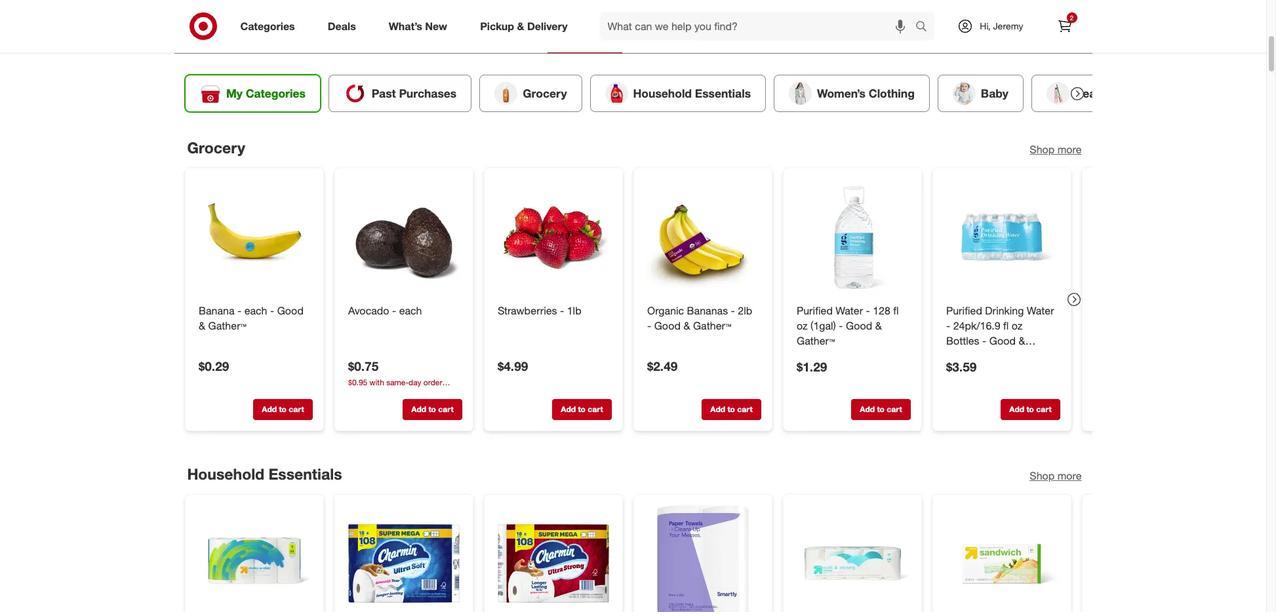Task type: vqa. For each thing, say whether or not it's contained in the screenshot.
$4.20
no



Task type: describe. For each thing, give the bounding box(es) containing it.
drinking
[[985, 304, 1024, 317]]

avocado - each
[[348, 304, 422, 317]]

gather™ inside banana - each - good & gather™
[[208, 319, 246, 332]]

water inside purified water - 128 fl oz (1gal) - good & gather™
[[835, 304, 863, 317]]

categories inside button
[[245, 86, 305, 100]]

baby button
[[937, 75, 1023, 112]]

like
[[695, 31, 711, 45]]

purified water - 128 fl oz (1gal) - good & gather™ link
[[796, 303, 908, 348]]

you may also like link
[[622, 26, 719, 53]]

past purchases button
[[328, 75, 471, 112]]

household essentials button
[[590, 75, 766, 112]]

$0.75 $0.95 with same-day order services
[[348, 358, 442, 398]]

$0.95 with same-day order services button
[[348, 377, 462, 398]]

128
[[873, 304, 890, 317]]

clothing
[[868, 86, 914, 100]]

add for $1.29
[[860, 404, 875, 414]]

0 horizontal spatial essentials
[[268, 465, 342, 484]]

organic bananas - 2lb - good & gather™ link
[[647, 303, 758, 333]]

fl inside purified drinking water - 24pk/16.9 fl oz bottles - good & gather™ $3.59
[[1003, 319, 1009, 332]]

search button
[[910, 12, 941, 43]]

grocery button
[[479, 75, 582, 112]]

essentials inside button
[[695, 86, 751, 100]]

purified drinking water - 24pk/16.9 fl oz bottles - good & gather™ link
[[946, 303, 1057, 362]]

2 add to cart from the left
[[411, 404, 453, 414]]

good inside banana - each - good & gather™
[[277, 304, 303, 317]]

purified for purified drinking water - 24pk/16.9 fl oz bottles - good & gather™ $3.59
[[946, 304, 982, 317]]

with
[[369, 377, 384, 387]]

1 vertical spatial household essentials
[[187, 465, 342, 484]]

shop more button for grocery
[[1030, 142, 1082, 157]]

each for avocado
[[399, 304, 422, 317]]

good inside organic bananas - 2lb - good & gather™
[[654, 319, 680, 332]]

oz inside purified drinking water - 24pk/16.9 fl oz bottles - good & gather™ $3.59
[[1011, 319, 1022, 332]]

cart for $0.29
[[288, 404, 304, 414]]

bottles
[[946, 334, 979, 347]]

order
[[423, 377, 442, 387]]

my categories button
[[185, 75, 320, 112]]

more for grocery
[[1058, 143, 1082, 156]]

my categories
[[226, 86, 305, 100]]

add for $0.29
[[262, 404, 276, 414]]

more for household essentials
[[1058, 470, 1082, 483]]

cart for $1.29
[[886, 404, 902, 414]]

add to cart for $4.99
[[561, 404, 603, 414]]

$0.29
[[198, 358, 229, 374]]

avocado
[[348, 304, 389, 317]]

(1gal)
[[810, 319, 836, 332]]

add to cart button for $4.99
[[552, 399, 612, 420]]

day
[[408, 377, 421, 387]]

0 horizontal spatial household
[[187, 465, 264, 484]]

& inside purified drinking water - 24pk/16.9 fl oz bottles - good & gather™ $3.59
[[1018, 334, 1025, 347]]

organic
[[647, 304, 684, 317]]

you may also like
[[630, 31, 711, 45]]

what's
[[389, 19, 422, 33]]

women's clothing
[[817, 86, 914, 100]]

6 to from the left
[[1026, 404, 1034, 414]]

my
[[226, 86, 242, 100]]

shop for household essentials
[[1030, 470, 1055, 483]]

each for banana
[[244, 304, 267, 317]]

bananas
[[687, 304, 728, 317]]

shop for grocery
[[1030, 143, 1055, 156]]

organic bananas - 2lb - good & gather™
[[647, 304, 752, 332]]

6 add from the left
[[1009, 404, 1024, 414]]

beauty
[[1074, 86, 1113, 100]]

to for $4.99
[[578, 404, 585, 414]]

add to cart for $0.29
[[262, 404, 304, 414]]

may
[[650, 31, 670, 45]]

0 horizontal spatial grocery
[[187, 138, 245, 157]]

new
[[425, 19, 447, 33]]

good inside purified drinking water - 24pk/16.9 fl oz bottles - good & gather™ $3.59
[[989, 334, 1016, 347]]

$1.29
[[796, 359, 827, 374]]

services
[[348, 389, 377, 398]]

to for $2.49
[[727, 404, 735, 414]]

2
[[1070, 14, 1074, 22]]

what's new link
[[378, 12, 464, 41]]

2 link
[[1050, 12, 1079, 41]]



Task type: locate. For each thing, give the bounding box(es) containing it.
strawberries - 1lb
[[497, 304, 581, 317]]

1 vertical spatial household
[[187, 465, 264, 484]]

gather™ down bottles
[[946, 349, 984, 362]]

2 shop more from the top
[[1030, 470, 1082, 483]]

strawberries - 1lb image
[[495, 179, 612, 295], [495, 179, 612, 295]]

5 add from the left
[[860, 404, 875, 414]]

1 water from the left
[[835, 304, 863, 317]]

5 to from the left
[[877, 404, 884, 414]]

deals link
[[317, 12, 372, 41]]

0 horizontal spatial fl
[[893, 304, 899, 317]]

0 vertical spatial essentials
[[695, 86, 751, 100]]

categories
[[240, 19, 295, 33], [245, 86, 305, 100]]

1 horizontal spatial household essentials
[[633, 86, 751, 100]]

past purchases
[[371, 86, 456, 100]]

1 horizontal spatial purified
[[946, 304, 982, 317]]

gather™
[[208, 319, 246, 332], [693, 319, 731, 332], [796, 334, 835, 347], [946, 349, 984, 362]]

deals
[[328, 19, 356, 33]]

add to cart button
[[253, 399, 312, 420], [402, 399, 462, 420], [552, 399, 612, 420], [701, 399, 761, 420], [851, 399, 911, 420], [1000, 399, 1060, 420]]

& inside organic bananas - 2lb - good & gather™
[[683, 319, 690, 332]]

1 horizontal spatial essentials
[[695, 86, 751, 100]]

strawberries
[[497, 304, 557, 317]]

fl inside purified water - 128 fl oz (1gal) - good & gather™
[[893, 304, 899, 317]]

&
[[517, 19, 524, 33], [198, 319, 205, 332], [683, 319, 690, 332], [875, 319, 882, 332], [1018, 334, 1025, 347]]

household
[[633, 86, 691, 100], [187, 465, 264, 484]]

1 cart from the left
[[288, 404, 304, 414]]

2 oz from the left
[[1011, 319, 1022, 332]]

5 cart from the left
[[886, 404, 902, 414]]

4 to from the left
[[727, 404, 735, 414]]

women's clothing button
[[774, 75, 929, 112]]

3 add from the left
[[561, 404, 576, 414]]

water up (1gal)
[[835, 304, 863, 317]]

1 oz from the left
[[796, 319, 807, 332]]

strawberries - 1lb link
[[497, 303, 609, 318]]

add to cart button for $2.49
[[701, 399, 761, 420]]

grocery down buy
[[522, 86, 567, 100]]

4 add to cart button from the left
[[701, 399, 761, 420]]

1 shop more button from the top
[[1030, 142, 1082, 157]]

& down drinking
[[1018, 334, 1025, 347]]

purified
[[796, 304, 832, 317], [946, 304, 982, 317]]

5 add to cart button from the left
[[851, 399, 911, 420]]

banana - each - good & gather™ link
[[198, 303, 310, 333]]

purified drinking water - 24pk/16.9 fl oz bottles - good & gather™ $3.59
[[946, 304, 1054, 374]]

fl
[[893, 304, 899, 317], [1003, 319, 1009, 332]]

search
[[910, 21, 941, 34]]

cart
[[288, 404, 304, 414], [438, 404, 453, 414], [587, 404, 603, 414], [737, 404, 752, 414], [886, 404, 902, 414], [1036, 404, 1051, 414]]

1 horizontal spatial each
[[399, 304, 422, 317]]

1 shop from the top
[[1030, 143, 1055, 156]]

4 add from the left
[[710, 404, 725, 414]]

banana - each - good & gather™
[[198, 304, 303, 332]]

1 add from the left
[[262, 404, 276, 414]]

banana
[[198, 304, 234, 317]]

What can we help you find? suggestions appear below search field
[[600, 12, 919, 41]]

what's new
[[389, 19, 447, 33]]

household essentials inside button
[[633, 86, 751, 100]]

categories link
[[229, 12, 311, 41]]

1 horizontal spatial grocery
[[522, 86, 567, 100]]

1 more from the top
[[1058, 143, 1082, 156]]

2 more from the top
[[1058, 470, 1082, 483]]

2 each from the left
[[399, 304, 422, 317]]

purified drinking water - 24pk/16.9 fl oz bottles - good & gather™ image
[[943, 179, 1060, 295], [943, 179, 1060, 295]]

buy it again
[[556, 31, 614, 45]]

fl down drinking
[[1003, 319, 1009, 332]]

& down banana
[[198, 319, 205, 332]]

1 vertical spatial shop more
[[1030, 470, 1082, 483]]

each inside banana - each - good & gather™
[[244, 304, 267, 317]]

0 vertical spatial grocery
[[522, 86, 567, 100]]

1 vertical spatial categories
[[245, 86, 305, 100]]

add to cart button for $0.29
[[253, 399, 312, 420]]

add to cart for $1.29
[[860, 404, 902, 414]]

2 shop more button from the top
[[1030, 469, 1082, 484]]

2 water from the left
[[1027, 304, 1054, 317]]

1 purified from the left
[[796, 304, 832, 317]]

gather™ down (1gal)
[[796, 334, 835, 347]]

grocery
[[522, 86, 567, 100], [187, 138, 245, 157]]

each inside avocado - each link
[[399, 304, 422, 317]]

each
[[244, 304, 267, 317], [399, 304, 422, 317]]

$0.95
[[348, 377, 367, 387]]

4 cart from the left
[[737, 404, 752, 414]]

shop more button
[[1030, 142, 1082, 157], [1030, 469, 1082, 484]]

gather™ inside organic bananas - 2lb - good & gather™
[[693, 319, 731, 332]]

$3.59
[[946, 359, 976, 374]]

0 vertical spatial shop
[[1030, 143, 1055, 156]]

1 each from the left
[[244, 304, 267, 317]]

household inside button
[[633, 86, 691, 100]]

gather™ down banana
[[208, 319, 246, 332]]

1 horizontal spatial household
[[633, 86, 691, 100]]

cart for $4.99
[[587, 404, 603, 414]]

0 vertical spatial categories
[[240, 19, 295, 33]]

water right drinking
[[1027, 304, 1054, 317]]

buy it again link
[[548, 26, 622, 53]]

shop more for grocery
[[1030, 143, 1082, 156]]

beauty button
[[1031, 75, 1128, 112]]

grocery inside grocery button
[[522, 86, 567, 100]]

purified up 24pk/16.9
[[946, 304, 982, 317]]

purified water - 128 fl oz (1gal) - good & gather™ image
[[794, 179, 911, 295], [794, 179, 911, 295]]

jeremy
[[993, 20, 1023, 31]]

purified for purified water - 128 fl oz (1gal) - good & gather™
[[796, 304, 832, 317]]

& inside purified water - 128 fl oz (1gal) - good & gather™
[[875, 319, 882, 332]]

1lb
[[567, 304, 581, 317]]

purified water - 128 fl oz (1gal) - good & gather™
[[796, 304, 899, 347]]

shop more button for household essentials
[[1030, 469, 1082, 484]]

$2.49
[[647, 358, 677, 374]]

again
[[587, 31, 614, 45]]

0 horizontal spatial oz
[[796, 319, 807, 332]]

essentials
[[695, 86, 751, 100], [268, 465, 342, 484]]

1 horizontal spatial water
[[1027, 304, 1054, 317]]

1 shop more from the top
[[1030, 143, 1082, 156]]

banana - each - good & gather™ image
[[196, 179, 312, 295], [196, 179, 312, 295]]

organic bananas - 2lb - good & gather™ image
[[644, 179, 761, 295], [644, 179, 761, 295]]

6 add to cart button from the left
[[1000, 399, 1060, 420]]

3 cart from the left
[[587, 404, 603, 414]]

oz
[[796, 319, 807, 332], [1011, 319, 1022, 332]]

purchases
[[399, 86, 456, 100]]

household essentials
[[633, 86, 751, 100], [187, 465, 342, 484]]

2 add from the left
[[411, 404, 426, 414]]

0 horizontal spatial each
[[244, 304, 267, 317]]

$0.75
[[348, 358, 378, 374]]

1 add to cart button from the left
[[253, 399, 312, 420]]

soft & strong toilet paper - up & up™ image
[[794, 506, 911, 613], [794, 506, 911, 613]]

to for $1.29
[[877, 404, 884, 414]]

0 horizontal spatial water
[[835, 304, 863, 317]]

charmin ultra strong toilet paper image
[[495, 506, 612, 613], [495, 506, 612, 613]]

2 to from the left
[[428, 404, 436, 414]]

0 vertical spatial household essentials
[[633, 86, 751, 100]]

hi, jeremy
[[980, 20, 1023, 31]]

$4.99
[[497, 358, 528, 374]]

2 add to cart button from the left
[[402, 399, 462, 420]]

each right avocado
[[399, 304, 422, 317]]

avocado - each link
[[348, 303, 459, 318]]

buy
[[556, 31, 575, 45]]

make-a-size paper towels - smartly™ image
[[644, 506, 761, 613], [644, 506, 761, 613]]

1 vertical spatial shop more button
[[1030, 469, 1082, 484]]

add to cart
[[262, 404, 304, 414], [411, 404, 453, 414], [561, 404, 603, 414], [710, 404, 752, 414], [860, 404, 902, 414], [1009, 404, 1051, 414]]

0 vertical spatial shop more
[[1030, 143, 1082, 156]]

grocery down my on the top of page
[[187, 138, 245, 157]]

water inside purified drinking water - 24pk/16.9 fl oz bottles - good & gather™ $3.59
[[1027, 304, 1054, 317]]

3 to from the left
[[578, 404, 585, 414]]

add
[[262, 404, 276, 414], [411, 404, 426, 414], [561, 404, 576, 414], [710, 404, 725, 414], [860, 404, 875, 414], [1009, 404, 1024, 414]]

0 vertical spatial shop more button
[[1030, 142, 1082, 157]]

1 horizontal spatial fl
[[1003, 319, 1009, 332]]

2lb
[[738, 304, 752, 317]]

shop more
[[1030, 143, 1082, 156], [1030, 470, 1082, 483]]

& down bananas
[[683, 319, 690, 332]]

4 add to cart from the left
[[710, 404, 752, 414]]

add to cart for $2.49
[[710, 404, 752, 414]]

shop more for household essentials
[[1030, 470, 1082, 483]]

hi,
[[980, 20, 991, 31]]

purified up (1gal)
[[796, 304, 832, 317]]

oz left (1gal)
[[796, 319, 807, 332]]

purified inside purified drinking water - 24pk/16.9 fl oz bottles - good & gather™ $3.59
[[946, 304, 982, 317]]

oz inside purified water - 128 fl oz (1gal) - good & gather™
[[796, 319, 807, 332]]

add for $2.49
[[710, 404, 725, 414]]

24pk/16.9
[[953, 319, 1000, 332]]

3 add to cart button from the left
[[552, 399, 612, 420]]

each right banana
[[244, 304, 267, 317]]

1 vertical spatial more
[[1058, 470, 1082, 483]]

& down 128
[[875, 319, 882, 332]]

5 add to cart from the left
[[860, 404, 902, 414]]

0 horizontal spatial purified
[[796, 304, 832, 317]]

1 to from the left
[[279, 404, 286, 414]]

2 cart from the left
[[438, 404, 453, 414]]

you
[[630, 31, 647, 45]]

shop
[[1030, 143, 1055, 156], [1030, 470, 1055, 483]]

charmin ultra soft toilet paper image
[[345, 506, 462, 613], [345, 506, 462, 613]]

-
[[237, 304, 241, 317], [270, 304, 274, 317], [392, 304, 396, 317], [560, 304, 564, 317], [731, 304, 735, 317], [866, 304, 870, 317], [647, 319, 651, 332], [839, 319, 843, 332], [946, 319, 950, 332], [982, 334, 986, 347]]

women's
[[817, 86, 865, 100]]

1 vertical spatial essentials
[[268, 465, 342, 484]]

gather™ inside purified water - 128 fl oz (1gal) - good & gather™
[[796, 334, 835, 347]]

water
[[835, 304, 863, 317], [1027, 304, 1054, 317]]

also
[[673, 31, 692, 45]]

gather™ down bananas
[[693, 319, 731, 332]]

add for $4.99
[[561, 404, 576, 414]]

1 vertical spatial grocery
[[187, 138, 245, 157]]

delivery
[[527, 19, 568, 33]]

6 add to cart from the left
[[1009, 404, 1051, 414]]

0 horizontal spatial household essentials
[[187, 465, 342, 484]]

pickup & delivery link
[[469, 12, 584, 41]]

pickup
[[480, 19, 514, 33]]

cart for $2.49
[[737, 404, 752, 414]]

2 shop from the top
[[1030, 470, 1055, 483]]

baby
[[981, 86, 1008, 100]]

pickup & delivery
[[480, 19, 568, 33]]

2 purified from the left
[[946, 304, 982, 317]]

purified inside purified water - 128 fl oz (1gal) - good & gather™
[[796, 304, 832, 317]]

past
[[371, 86, 396, 100]]

& right pickup
[[517, 19, 524, 33]]

3 add to cart from the left
[[561, 404, 603, 414]]

sandwich storage bags - up & up™ image
[[943, 506, 1060, 613], [943, 506, 1060, 613]]

gather™ inside purified drinking water - 24pk/16.9 fl oz bottles - good & gather™ $3.59
[[946, 349, 984, 362]]

0 vertical spatial more
[[1058, 143, 1082, 156]]

add to cart button for $1.29
[[851, 399, 911, 420]]

good inside purified water - 128 fl oz (1gal) - good & gather™
[[846, 319, 872, 332]]

0 vertical spatial household
[[633, 86, 691, 100]]

target black friday image
[[240, 0, 1027, 12]]

to for $0.29
[[279, 404, 286, 414]]

1 vertical spatial fl
[[1003, 319, 1009, 332]]

to
[[279, 404, 286, 414], [428, 404, 436, 414], [578, 404, 585, 414], [727, 404, 735, 414], [877, 404, 884, 414], [1026, 404, 1034, 414]]

fl right 128
[[893, 304, 899, 317]]

& inside banana - each - good & gather™
[[198, 319, 205, 332]]

avocado - each image
[[345, 179, 462, 295], [345, 179, 462, 295]]

more
[[1058, 143, 1082, 156], [1058, 470, 1082, 483]]

1 add to cart from the left
[[262, 404, 304, 414]]

oz down drinking
[[1011, 319, 1022, 332]]

0 vertical spatial fl
[[893, 304, 899, 317]]

1 vertical spatial shop
[[1030, 470, 1055, 483]]

same-
[[386, 377, 408, 387]]

1 horizontal spatial oz
[[1011, 319, 1022, 332]]

6 cart from the left
[[1036, 404, 1051, 414]]

it
[[578, 31, 584, 45]]

make-a-size paper towels - up & up™ image
[[196, 506, 312, 613], [196, 506, 312, 613]]



